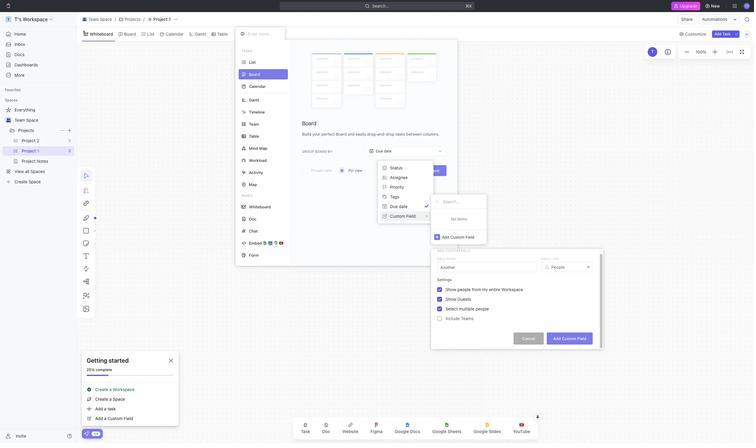 Task type: describe. For each thing, give the bounding box(es) containing it.
create for create a space
[[95, 397, 108, 402]]

2 horizontal spatial board
[[427, 168, 440, 173]]

tree inside sidebar navigation
[[2, 105, 74, 187]]

home link
[[2, 29, 74, 39]]

no items
[[451, 217, 467, 222]]

google slides
[[474, 429, 501, 434]]

1 horizontal spatial gantt
[[249, 98, 260, 102]]

1 horizontal spatial projects
[[125, 17, 141, 22]]

1 horizontal spatial map
[[259, 146, 268, 151]]

user group image inside sidebar navigation
[[6, 119, 11, 122]]

started
[[109, 357, 129, 364]]

1 vertical spatial people
[[476, 307, 489, 312]]

calendar link
[[165, 30, 184, 38]]

teams
[[461, 316, 474, 321]]

create for create a workspace
[[95, 387, 108, 392]]

task button
[[296, 419, 315, 438]]

select
[[446, 307, 458, 312]]

google docs button
[[390, 419, 425, 438]]

0 vertical spatial whiteboard
[[90, 31, 113, 36]]

google sheets
[[433, 429, 462, 434]]

custom field button
[[381, 212, 431, 221]]

assignee
[[390, 175, 408, 180]]

name
[[447, 257, 456, 261]]

Include Teams checkbox
[[437, 317, 442, 321]]

show for show people from my entire workspace
[[446, 287, 457, 292]]

1 vertical spatial add custom field
[[437, 249, 471, 253]]

0 horizontal spatial people
[[458, 287, 471, 292]]

home
[[15, 31, 26, 37]]

items
[[457, 217, 467, 222]]

team inside sidebar navigation
[[15, 118, 25, 123]]

project
[[153, 17, 168, 22]]

show guests
[[446, 297, 471, 302]]

add inside button
[[715, 32, 722, 36]]

date for due date button
[[399, 204, 408, 209]]

view button
[[236, 30, 255, 38]]

1 / from the left
[[115, 17, 116, 22]]

google slides button
[[469, 419, 506, 438]]

figma button
[[366, 419, 388, 438]]

select multiple people
[[446, 307, 489, 312]]

team space link inside tree
[[15, 115, 73, 125]]

google for google slides
[[474, 429, 488, 434]]

add task button
[[713, 30, 733, 38]]

tags button
[[381, 192, 431, 202]]

mind map
[[249, 146, 268, 151]]

list inside list link
[[147, 31, 155, 36]]

0 vertical spatial board
[[124, 31, 136, 36]]

website
[[343, 429, 359, 434]]

share button
[[678, 15, 697, 24]]

new
[[712, 3, 721, 8]]

include teams
[[446, 316, 474, 321]]

projects link inside sidebar navigation
[[18, 126, 57, 135]]

projects inside sidebar navigation
[[18, 128, 34, 133]]

show people from my entire workspace
[[446, 287, 523, 292]]

whiteboard link
[[89, 30, 113, 38]]

table link
[[216, 30, 228, 38]]

due date button
[[365, 147, 447, 156]]

custom field
[[390, 214, 416, 219]]

inbox
[[15, 42, 25, 47]]

website button
[[338, 419, 364, 438]]

Search... text field
[[443, 197, 484, 206]]

team space inside sidebar navigation
[[15, 118, 38, 123]]

sidebar navigation
[[0, 12, 77, 444]]

custom inside button
[[562, 336, 577, 341]]

assignee button
[[381, 173, 431, 183]]

youtube
[[513, 429, 531, 434]]

board
[[315, 150, 327, 153]]

1 horizontal spatial team
[[88, 17, 99, 22]]

google sheets button
[[428, 419, 467, 438]]

view button
[[236, 27, 255, 41]]

list link
[[146, 30, 155, 38]]

figma
[[371, 429, 383, 434]]

customize button
[[678, 30, 709, 38]]

1
[[169, 17, 171, 22]]

google for google docs
[[395, 429, 409, 434]]

people button
[[542, 262, 593, 273]]

100%
[[696, 50, 707, 54]]

a for task
[[104, 407, 106, 412]]

getting
[[87, 357, 107, 364]]

2 horizontal spatial team
[[249, 122, 259, 127]]

1 vertical spatial workspace
[[113, 387, 135, 392]]

due date for due date button
[[390, 204, 408, 209]]

getting started
[[87, 357, 129, 364]]

docs inside button
[[410, 429, 421, 434]]

priority button
[[381, 183, 431, 192]]

1 vertical spatial board
[[302, 120, 317, 127]]

add a custom field
[[95, 416, 133, 421]]

due for due date button
[[390, 204, 398, 209]]

favorites
[[5, 88, 21, 92]]

1 horizontal spatial team space link
[[81, 16, 114, 23]]

entire
[[489, 287, 501, 292]]

slides
[[489, 429, 501, 434]]

tags
[[390, 194, 400, 200]]

project 1
[[153, 17, 171, 22]]

25%
[[87, 368, 95, 372]]

gantt link
[[194, 30, 206, 38]]

0 vertical spatial space
[[100, 17, 112, 22]]

youtube button
[[509, 419, 535, 438]]

cancel button
[[514, 333, 544, 345]]

task
[[108, 407, 116, 412]]

2 / from the left
[[143, 17, 145, 22]]

board link
[[123, 30, 136, 38]]

activity
[[249, 170, 263, 175]]

status button
[[381, 163, 431, 173]]

Show Guests checkbox
[[437, 297, 442, 302]]



Task type: locate. For each thing, give the bounding box(es) containing it.
0 vertical spatial people
[[458, 287, 471, 292]]

0 horizontal spatial space
[[26, 118, 38, 123]]

0 vertical spatial doc
[[249, 217, 257, 221]]

people
[[458, 287, 471, 292], [476, 307, 489, 312]]

no
[[451, 217, 456, 222]]

due date inside button
[[390, 204, 408, 209]]

0 vertical spatial calendar
[[166, 31, 184, 36]]

status
[[390, 165, 403, 171]]

due date for due date dropdown button
[[376, 149, 392, 154]]

space inside sidebar navigation
[[26, 118, 38, 123]]

0 vertical spatial show
[[446, 287, 457, 292]]

people
[[552, 265, 565, 270]]

1 horizontal spatial workspace
[[502, 287, 523, 292]]

close image
[[169, 359, 173, 363]]

customize
[[686, 31, 707, 36]]

/
[[115, 17, 116, 22], [143, 17, 145, 22]]

people right multiple
[[476, 307, 489, 312]]

1 vertical spatial create
[[95, 397, 108, 402]]

a for workspace
[[109, 387, 112, 392]]

share
[[682, 17, 693, 22]]

my
[[482, 287, 488, 292]]

date inside dropdown button
[[384, 149, 392, 154]]

due date up 'custom field'
[[390, 204, 408, 209]]

a for space
[[109, 397, 112, 402]]

chat
[[249, 229, 258, 234]]

onboarding checklist button image
[[84, 432, 89, 437]]

gantt left table link
[[195, 31, 206, 36]]

0 horizontal spatial gantt
[[195, 31, 206, 36]]

field name
[[437, 257, 456, 261]]

due date
[[376, 149, 392, 154], [390, 204, 408, 209]]

date up status
[[384, 149, 392, 154]]

0 vertical spatial user group image
[[83, 18, 87, 21]]

Enter name... field
[[248, 31, 280, 37]]

spaces
[[5, 98, 18, 102]]

team space down the spaces
[[15, 118, 38, 123]]

new button
[[703, 1, 724, 11]]

1 vertical spatial whiteboard
[[249, 205, 271, 209]]

due
[[376, 149, 383, 154], [390, 204, 398, 209]]

from
[[472, 287, 481, 292]]

0 vertical spatial table
[[217, 31, 228, 36]]

1 horizontal spatial doc
[[322, 429, 330, 434]]

due date inside dropdown button
[[376, 149, 392, 154]]

0 horizontal spatial docs
[[15, 52, 24, 57]]

upgrade
[[680, 3, 698, 8]]

t
[[652, 49, 654, 54]]

workspace right entire at the bottom right
[[502, 287, 523, 292]]

dashboards
[[15, 62, 38, 67]]

due inside button
[[390, 204, 398, 209]]

2 vertical spatial board
[[427, 168, 440, 173]]

0 horizontal spatial date
[[384, 149, 392, 154]]

Show people from my entire Workspace checkbox
[[437, 288, 442, 292]]

0 vertical spatial date
[[384, 149, 392, 154]]

task left doc button at bottom
[[301, 429, 310, 434]]

google left slides
[[474, 429, 488, 434]]

dashboards link
[[2, 60, 74, 70]]

1 show from the top
[[446, 287, 457, 292]]

workspace up create a space
[[113, 387, 135, 392]]

1 vertical spatial map
[[249, 182, 257, 187]]

add inside button
[[554, 336, 561, 341]]

calendar
[[166, 31, 184, 36], [249, 84, 266, 89]]

due inside dropdown button
[[376, 149, 383, 154]]

workload
[[249, 158, 267, 163]]

due date button
[[381, 202, 431, 212]]

type
[[551, 257, 559, 261]]

map right mind
[[259, 146, 268, 151]]

0 vertical spatial team space
[[88, 17, 112, 22]]

projects link
[[117, 16, 142, 23], [18, 126, 57, 135]]

field type
[[542, 257, 559, 261]]

0 horizontal spatial user group image
[[6, 119, 11, 122]]

1 vertical spatial table
[[249, 134, 259, 139]]

0 horizontal spatial due
[[376, 149, 383, 154]]

priority
[[390, 185, 404, 190]]

table up mind
[[249, 134, 259, 139]]

1 horizontal spatial /
[[143, 17, 145, 22]]

1 horizontal spatial task
[[723, 32, 731, 36]]

2 vertical spatial space
[[113, 397, 125, 402]]

gantt up timeline
[[249, 98, 260, 102]]

by:
[[328, 150, 333, 153]]

create a workspace
[[95, 387, 135, 392]]

0 horizontal spatial doc
[[249, 217, 257, 221]]

1 horizontal spatial space
[[100, 17, 112, 22]]

automations button
[[700, 15, 731, 24]]

2 horizontal spatial space
[[113, 397, 125, 402]]

table right gantt link on the left top
[[217, 31, 228, 36]]

team space link
[[81, 16, 114, 23], [15, 115, 73, 125]]

1 vertical spatial date
[[399, 204, 408, 209]]

Enter name... text field
[[437, 262, 537, 272]]

upgrade link
[[672, 2, 701, 10]]

group board by:
[[302, 150, 333, 153]]

1 vertical spatial user group image
[[6, 119, 11, 122]]

⌘k
[[466, 3, 472, 8]]

0 horizontal spatial team
[[15, 118, 25, 123]]

2 create from the top
[[95, 397, 108, 402]]

0 horizontal spatial map
[[249, 182, 257, 187]]

favorites button
[[2, 86, 23, 94]]

create up add a task
[[95, 397, 108, 402]]

google right figma
[[395, 429, 409, 434]]

tree containing team space
[[2, 105, 74, 187]]

add custom field inside add custom field dropdown button
[[442, 235, 475, 240]]

1 vertical spatial list
[[249, 60, 256, 65]]

0 horizontal spatial task
[[301, 429, 310, 434]]

team up whiteboard link
[[88, 17, 99, 22]]

timeline
[[249, 110, 265, 114]]

25% complete
[[87, 368, 112, 372]]

Select multiple people checkbox
[[437, 307, 442, 312]]

0 vertical spatial projects
[[125, 17, 141, 22]]

doc right task button
[[322, 429, 330, 434]]

1 vertical spatial docs
[[410, 429, 421, 434]]

a up task
[[109, 397, 112, 402]]

a
[[109, 387, 112, 392], [109, 397, 112, 402], [104, 407, 106, 412], [104, 416, 106, 421]]

list down view
[[249, 60, 256, 65]]

0 horizontal spatial workspace
[[113, 387, 135, 392]]

0 vertical spatial team space link
[[81, 16, 114, 23]]

invite
[[16, 434, 26, 439]]

add custom field button
[[431, 230, 487, 245]]

2 show from the top
[[446, 297, 457, 302]]

add inside dropdown button
[[442, 235, 450, 240]]

1 horizontal spatial due
[[390, 204, 398, 209]]

search...
[[372, 3, 390, 8]]

0 vertical spatial projects link
[[117, 16, 142, 23]]

date up 'custom field'
[[399, 204, 408, 209]]

team space up whiteboard link
[[88, 17, 112, 22]]

field inside button
[[578, 336, 587, 341]]

a down add a task
[[104, 416, 106, 421]]

docs link
[[2, 50, 74, 60]]

project 1 link
[[146, 16, 172, 23]]

1 horizontal spatial calendar
[[249, 84, 266, 89]]

0 vertical spatial due
[[376, 149, 383, 154]]

google left sheets
[[433, 429, 447, 434]]

1 horizontal spatial team space
[[88, 17, 112, 22]]

sheets
[[448, 429, 462, 434]]

list down "project 1" link
[[147, 31, 155, 36]]

google
[[395, 429, 409, 434], [433, 429, 447, 434], [474, 429, 488, 434]]

show up select
[[446, 297, 457, 302]]

table inside table link
[[217, 31, 228, 36]]

0 horizontal spatial /
[[115, 17, 116, 22]]

1 vertical spatial projects link
[[18, 126, 57, 135]]

automations
[[703, 17, 728, 22]]

show for show guests
[[446, 297, 457, 302]]

1 horizontal spatial list
[[249, 60, 256, 65]]

1 vertical spatial space
[[26, 118, 38, 123]]

multiple
[[459, 307, 475, 312]]

1 google from the left
[[395, 429, 409, 434]]

task
[[723, 32, 731, 36], [301, 429, 310, 434]]

whiteboard left board link
[[90, 31, 113, 36]]

doc inside doc button
[[322, 429, 330, 434]]

1 horizontal spatial whiteboard
[[249, 205, 271, 209]]

0 horizontal spatial table
[[217, 31, 228, 36]]

google docs
[[395, 429, 421, 434]]

1 vertical spatial gantt
[[249, 98, 260, 102]]

user group image
[[83, 18, 87, 21], [6, 119, 11, 122]]

0 vertical spatial due date
[[376, 149, 392, 154]]

1 vertical spatial task
[[301, 429, 310, 434]]

due for due date dropdown button
[[376, 149, 383, 154]]

add custom field button
[[547, 333, 593, 345]]

custom
[[390, 214, 405, 219], [451, 235, 465, 240], [446, 249, 460, 253], [562, 336, 577, 341], [108, 416, 123, 421]]

100% button
[[695, 48, 708, 56]]

team space
[[88, 17, 112, 22], [15, 118, 38, 123]]

create a space
[[95, 397, 125, 402]]

add task
[[715, 32, 731, 36]]

show
[[446, 287, 457, 292], [446, 297, 457, 302]]

date
[[384, 149, 392, 154], [399, 204, 408, 209]]

whiteboard up chat
[[249, 205, 271, 209]]

create up create a space
[[95, 387, 108, 392]]

due date up status
[[376, 149, 392, 154]]

form
[[249, 253, 259, 258]]

0 horizontal spatial board
[[124, 31, 136, 36]]

google inside button
[[395, 429, 409, 434]]

1 horizontal spatial date
[[399, 204, 408, 209]]

show right show people from my entire workspace option
[[446, 287, 457, 292]]

1 horizontal spatial projects link
[[117, 16, 142, 23]]

team down timeline
[[249, 122, 259, 127]]

0 vertical spatial add custom field
[[442, 235, 475, 240]]

0 vertical spatial map
[[259, 146, 268, 151]]

0 horizontal spatial calendar
[[166, 31, 184, 36]]

1 horizontal spatial table
[[249, 134, 259, 139]]

view
[[243, 31, 253, 36]]

add custom field inside add custom field button
[[554, 336, 587, 341]]

1 vertical spatial team space link
[[15, 115, 73, 125]]

mind
[[249, 146, 258, 151]]

a up create a space
[[109, 387, 112, 392]]

3 google from the left
[[474, 429, 488, 434]]

google for google sheets
[[433, 429, 447, 434]]

0 horizontal spatial projects
[[18, 128, 34, 133]]

0 horizontal spatial team space
[[15, 118, 38, 123]]

add custom field
[[442, 235, 475, 240], [437, 249, 471, 253], [554, 336, 587, 341]]

0 vertical spatial workspace
[[502, 287, 523, 292]]

0 horizontal spatial google
[[395, 429, 409, 434]]

1 vertical spatial projects
[[18, 128, 34, 133]]

guests
[[458, 297, 471, 302]]

1 horizontal spatial people
[[476, 307, 489, 312]]

1 vertical spatial team space
[[15, 118, 38, 123]]

people up guests in the bottom right of the page
[[458, 287, 471, 292]]

map down activity
[[249, 182, 257, 187]]

0 horizontal spatial whiteboard
[[90, 31, 113, 36]]

1 vertical spatial calendar
[[249, 84, 266, 89]]

2 google from the left
[[433, 429, 447, 434]]

0 vertical spatial create
[[95, 387, 108, 392]]

calendar up timeline
[[249, 84, 266, 89]]

a left task
[[104, 407, 106, 412]]

projects
[[125, 17, 141, 22], [18, 128, 34, 133]]

1 vertical spatial due date
[[390, 204, 408, 209]]

1 horizontal spatial user group image
[[83, 18, 87, 21]]

0 horizontal spatial list
[[147, 31, 155, 36]]

1 horizontal spatial board
[[302, 120, 317, 127]]

table
[[217, 31, 228, 36], [249, 134, 259, 139]]

1 vertical spatial show
[[446, 297, 457, 302]]

date inside button
[[399, 204, 408, 209]]

1/4
[[94, 432, 98, 436]]

1 horizontal spatial docs
[[410, 429, 421, 434]]

0 vertical spatial list
[[147, 31, 155, 36]]

1 create from the top
[[95, 387, 108, 392]]

inbox link
[[2, 40, 74, 49]]

0 horizontal spatial projects link
[[18, 126, 57, 135]]

tree
[[2, 105, 74, 187]]

date for due date dropdown button
[[384, 149, 392, 154]]

onboarding checklist button element
[[84, 432, 89, 437]]

2 vertical spatial add custom field
[[554, 336, 587, 341]]

docs inside sidebar navigation
[[15, 52, 24, 57]]

0 vertical spatial docs
[[15, 52, 24, 57]]

1 vertical spatial due
[[390, 204, 398, 209]]

1 vertical spatial doc
[[322, 429, 330, 434]]

a for custom
[[104, 416, 106, 421]]

calendar down 1
[[166, 31, 184, 36]]

cancel
[[523, 336, 536, 341]]

team down the spaces
[[15, 118, 25, 123]]

0 vertical spatial gantt
[[195, 31, 206, 36]]

0 vertical spatial task
[[723, 32, 731, 36]]

0 horizontal spatial team space link
[[15, 115, 73, 125]]

doc up chat
[[249, 217, 257, 221]]

whiteboard
[[90, 31, 113, 36], [249, 205, 271, 209]]

include
[[446, 316, 460, 321]]

1 horizontal spatial google
[[433, 429, 447, 434]]

group
[[302, 150, 314, 153]]

task down automations button at the top right
[[723, 32, 731, 36]]



Task type: vqa. For each thing, say whether or not it's contained in the screenshot.
No
yes



